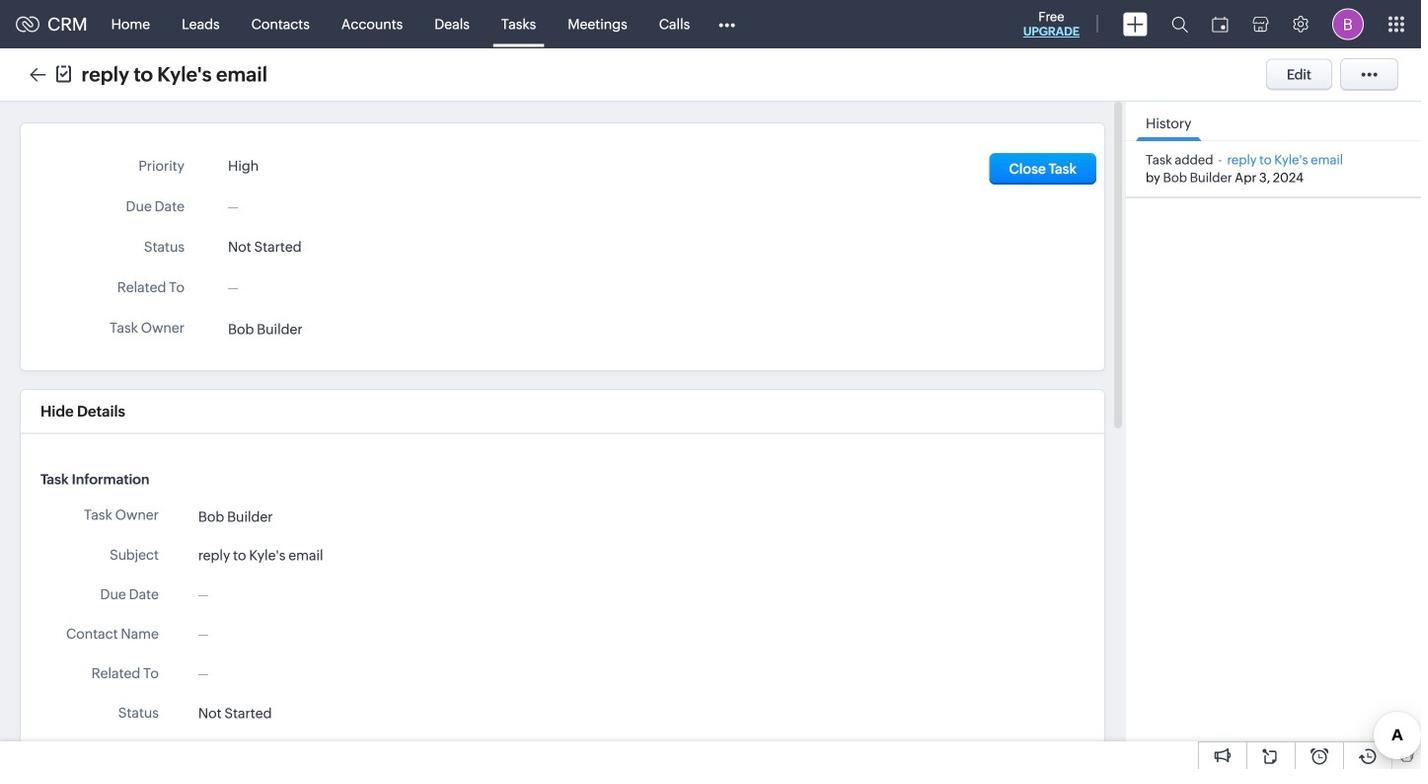 Task type: locate. For each thing, give the bounding box(es) containing it.
create menu element
[[1112, 0, 1160, 48]]

logo image
[[16, 16, 39, 32]]

calendar image
[[1212, 16, 1229, 32]]



Task type: describe. For each thing, give the bounding box(es) containing it.
Other Modules field
[[706, 8, 749, 40]]

search image
[[1172, 16, 1189, 33]]

search element
[[1160, 0, 1201, 48]]

create menu image
[[1124, 12, 1148, 36]]

profile image
[[1333, 8, 1365, 40]]

profile element
[[1321, 0, 1376, 48]]



Task type: vqa. For each thing, say whether or not it's contained in the screenshot.
5th '555-555-5555' from the bottom
no



